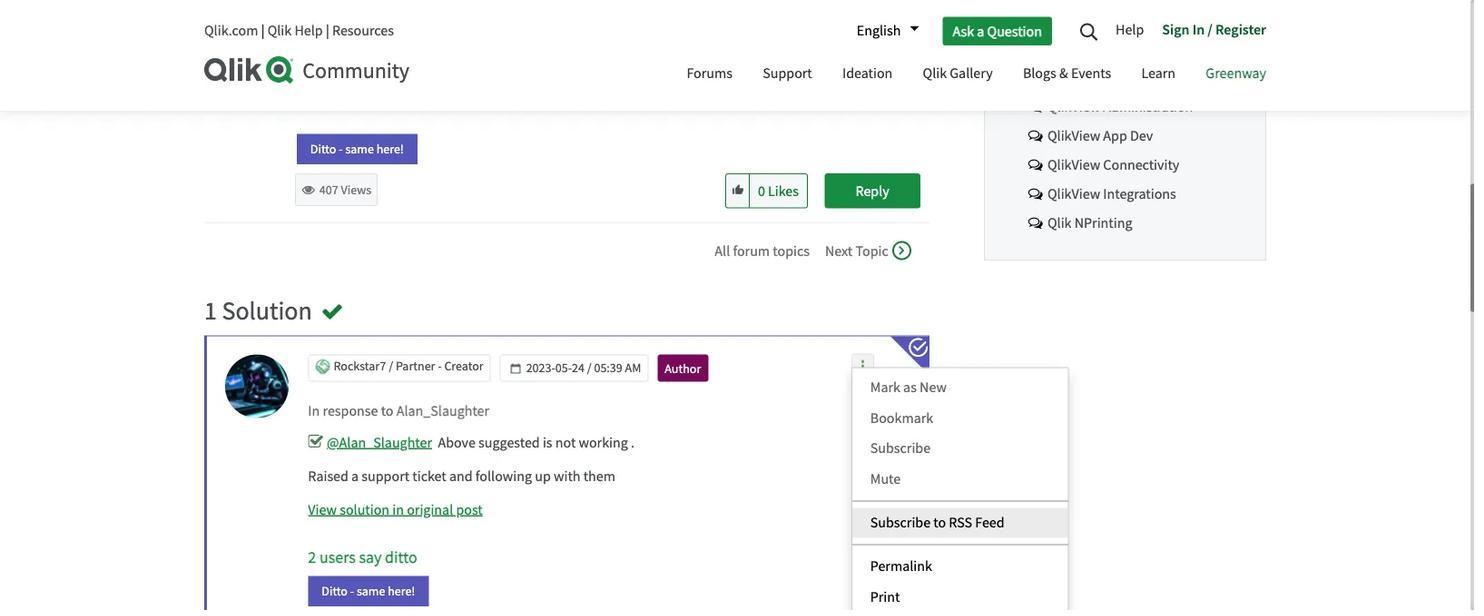 Task type: vqa. For each thing, say whether or not it's contained in the screenshot.
Feed
yes



Task type: locate. For each thing, give the bounding box(es) containing it.
|
[[261, 21, 265, 40], [326, 21, 329, 40]]

subscribe
[[871, 440, 931, 458], [871, 514, 931, 532]]

2 there are no unread messages in this message board image from the top
[[1027, 129, 1045, 144]]

1 vertical spatial qlik
[[923, 64, 947, 83]]

subscribe to rss feed
[[871, 514, 1005, 532]]

0 vertical spatial there are no unread messages in this message board image
[[1027, 158, 1045, 173]]

- left creator
[[438, 359, 442, 375]]

3 qlikview from the top
[[1048, 156, 1101, 175]]

a
[[978, 22, 985, 40], [352, 467, 359, 486]]

0 vertical spatial ditto - same here!
[[310, 141, 404, 158]]

1 vertical spatial same
[[357, 584, 385, 600]]

0 vertical spatial in
[[1193, 20, 1205, 38]]

0 horizontal spatial |
[[261, 21, 265, 40]]

blogs & events
[[1023, 64, 1112, 83]]

qlikview for qlikview administration
[[1048, 98, 1101, 117]]

here! for the top ditto - same here! button
[[377, 141, 404, 158]]

mark as new list item
[[853, 373, 1069, 404]]

partner
[[396, 359, 435, 375]]

subscribe down bookmark
[[871, 440, 931, 458]]

a inside ask a question link
[[978, 22, 985, 40]]

nprinting
[[1075, 214, 1133, 233]]

say
[[359, 547, 382, 568]]

qlikview app dev
[[1048, 127, 1154, 146]]

qlikview up qlik nprinting link
[[1048, 185, 1101, 204]]

dropdown menu items list
[[852, 368, 1069, 610]]

& right blogs
[[1060, 64, 1069, 83]]

same for bottommost ditto - same here! button
[[357, 584, 385, 600]]

ditto - same here! button down say
[[308, 577, 429, 607]]

0 vertical spatial a
[[978, 22, 985, 40]]

a right 'ask'
[[978, 22, 985, 40]]

qlik left gallery
[[923, 64, 947, 83]]

0 vertical spatial ditto
[[310, 141, 336, 158]]

sign in / register
[[1163, 20, 1267, 38]]

app
[[1104, 127, 1128, 146]]

1 horizontal spatial qlik
[[923, 64, 947, 83]]

ditto - same here! button up views at the top of the page
[[297, 135, 418, 165]]

print link
[[853, 583, 1069, 610]]

2 vertical spatial -
[[350, 584, 354, 600]]

a right raised
[[352, 467, 359, 486]]

1 vertical spatial subscribe
[[871, 514, 931, 532]]

blogs
[[1023, 64, 1057, 83]]

is
[[543, 434, 553, 452]]

0 vertical spatial there are no unread messages in this message board image
[[1027, 100, 1045, 114]]

in left response
[[308, 402, 320, 421]]

greenway
[[1206, 64, 1267, 83]]

0 horizontal spatial a
[[352, 467, 359, 486]]

feed
[[976, 514, 1005, 532]]

4 qlikview from the top
[[1048, 185, 1101, 204]]

05:39
[[594, 361, 623, 377]]

there are no unread messages in this message board image left qlikview connectivity at right top
[[1027, 158, 1045, 173]]

ditto - same here!
[[310, 141, 404, 158], [322, 584, 415, 600]]

2 subscribe from the top
[[871, 514, 931, 532]]

subscribe list item
[[853, 434, 1069, 464]]

forum
[[733, 242, 770, 261]]

0 horizontal spatial &
[[1060, 64, 1069, 83]]

mark
[[871, 379, 901, 397]]

& up the reporting service link
[[1101, 11, 1110, 30]]

2 there are no unread messages in this message board image from the top
[[1027, 187, 1045, 202]]

2 vertical spatial there are no unread messages in this message board image
[[1027, 216, 1045, 231]]

1 horizontal spatial |
[[326, 21, 329, 40]]

2 | from the left
[[326, 21, 329, 40]]

1
[[204, 295, 217, 328]]

rockstar7
[[334, 359, 386, 375]]

in left /
[[1193, 20, 1205, 38]]

1 vertical spatial there are no unread messages in this message board image
[[1027, 187, 1045, 202]]

ditto down users
[[322, 584, 348, 600]]

- up 407 views
[[339, 141, 343, 158]]

1 vertical spatial -
[[438, 359, 442, 375]]

qlik left nprinting
[[1048, 214, 1072, 233]]

ditto
[[310, 141, 336, 158], [322, 584, 348, 600]]

qlikview left the app
[[1048, 127, 1101, 146]]

there are no unread messages in this message board image for qlikview app dev
[[1027, 129, 1045, 144]]

ditto
[[385, 547, 418, 568]]

new
[[920, 379, 947, 397]]

1 subscribe from the top
[[871, 440, 931, 458]]

1 there are no unread messages in this message board image from the top
[[1027, 158, 1045, 173]]

view solution in original post link
[[308, 501, 483, 520]]

security & governance link
[[1048, 11, 1185, 30]]

0 vertical spatial &
[[1101, 11, 1110, 30]]

original
[[407, 501, 453, 520]]

| right qlik help link
[[326, 21, 329, 40]]

same up views at the top of the page
[[345, 141, 374, 158]]

here! down community
[[377, 141, 404, 158]]

support
[[362, 467, 410, 486]]

1 horizontal spatial in
[[1193, 20, 1205, 38]]

| right qlik.com
[[261, 21, 265, 40]]

1 | from the left
[[261, 21, 265, 40]]

ditto - same here! down say
[[322, 584, 415, 600]]

reporting service
[[1048, 40, 1155, 59]]

reply
[[856, 182, 890, 201]]

to inside the subscribe to rss feed link
[[934, 514, 946, 532]]

there are no unread messages in this message board image
[[1027, 100, 1045, 114], [1027, 129, 1045, 144], [1027, 216, 1045, 231]]

subscribe for subscribe to rss feed
[[871, 514, 931, 532]]

same down say
[[357, 584, 385, 600]]

subscribe up permalink
[[871, 514, 931, 532]]

0 horizontal spatial in
[[308, 402, 320, 421]]

menu bar containing forums
[[673, 48, 1281, 102]]

same
[[345, 141, 374, 158], [357, 584, 385, 600]]

0 vertical spatial qlik
[[268, 21, 292, 40]]

0 vertical spatial ditto - same here! button
[[297, 135, 418, 165]]

to left rss on the bottom right of the page
[[934, 514, 946, 532]]

qlik gallery link
[[910, 48, 1007, 102]]

1 horizontal spatial help
[[1116, 20, 1145, 39]]

1 horizontal spatial a
[[978, 22, 985, 40]]

mark as new
[[871, 379, 947, 397]]

ditto - same here! for bottommost ditto - same here! button
[[322, 584, 415, 600]]

2 horizontal spatial qlik
[[1048, 214, 1072, 233]]

help up service
[[1116, 20, 1145, 39]]

@alan_slaughter
[[327, 434, 432, 452]]

qlikview down the mobile
[[1048, 98, 1101, 117]]

same for the top ditto - same here! button
[[345, 141, 374, 158]]

1 vertical spatial a
[[352, 467, 359, 486]]

ditto up 407
[[310, 141, 336, 158]]

- down 2 users say ditto
[[350, 584, 354, 600]]

qlikview app dev link
[[1048, 127, 1154, 146]]

1 vertical spatial &
[[1060, 64, 1069, 83]]

and
[[450, 467, 473, 486]]

in response to alan_slaughter
[[308, 402, 490, 421]]

subscribe inside subscribe list item
[[871, 440, 931, 458]]

mobile
[[1048, 69, 1089, 88]]

1 horizontal spatial &
[[1101, 11, 1110, 30]]

& for security
[[1101, 11, 1110, 30]]

administration
[[1104, 98, 1194, 117]]

print
[[871, 588, 900, 607]]

1 solution
[[204, 295, 317, 328]]

there are no unread messages in this message board image for qlikview integrations
[[1027, 187, 1045, 202]]

integrations
[[1104, 185, 1177, 204]]

qlikview integrations
[[1048, 185, 1177, 204]]

1 vertical spatial to
[[934, 514, 946, 532]]

1 vertical spatial ditto
[[322, 584, 348, 600]]

1 there are no unread messages in this message board image from the top
[[1027, 100, 1045, 114]]

2 qlikview from the top
[[1048, 127, 1101, 146]]

here! down ditto
[[388, 584, 415, 600]]

0
[[758, 182, 766, 201]]

0 vertical spatial same
[[345, 141, 374, 158]]

list
[[349, 0, 454, 6]]

0 horizontal spatial -
[[339, 141, 343, 158]]

to up @alan_slaughter link
[[381, 402, 394, 421]]

qlik right qlik.com
[[268, 21, 292, 40]]

qlikview down the "qlikview app dev"
[[1048, 156, 1101, 175]]

0 horizontal spatial qlik
[[268, 21, 292, 40]]

0 vertical spatial subscribe
[[871, 440, 931, 458]]

qlikview for qlikview integrations
[[1048, 185, 1101, 204]]

0 horizontal spatial to
[[381, 402, 394, 421]]

ditto - same here! up views at the top of the page
[[310, 141, 404, 158]]

subscribe inside the subscribe to rss feed link
[[871, 514, 931, 532]]

forums
[[687, 64, 733, 83]]

1 vertical spatial in
[[308, 402, 320, 421]]

security
[[1048, 11, 1098, 30]]

likes
[[768, 182, 799, 201]]

partner - creator
[[393, 359, 484, 375]]

qlik nprinting link
[[1048, 214, 1133, 233]]

&
[[1101, 11, 1110, 30], [1060, 64, 1069, 83]]

there are no unread messages in this message board image left qlikview integrations link
[[1027, 187, 1045, 202]]

2 vertical spatial qlik
[[1048, 214, 1072, 233]]

reply link
[[825, 174, 921, 209]]

-
[[339, 141, 343, 158], [438, 359, 442, 375], [350, 584, 354, 600]]

3 there are no unread messages in this message board image from the top
[[1027, 216, 1045, 231]]

1 vertical spatial here!
[[388, 584, 415, 600]]

qlikview administration link
[[1048, 98, 1194, 117]]

1 qlikview from the top
[[1048, 98, 1101, 117]]

0 vertical spatial -
[[339, 141, 343, 158]]

0 vertical spatial here!
[[377, 141, 404, 158]]

as
[[904, 379, 917, 397]]

1 vertical spatial there are no unread messages in this message board image
[[1027, 129, 1045, 144]]

resources link
[[332, 21, 394, 40]]

2 horizontal spatial -
[[438, 359, 442, 375]]

there are no unread messages in this message board image
[[1027, 158, 1045, 173], [1027, 187, 1045, 202]]

help
[[1116, 20, 1145, 39], [295, 21, 323, 40]]

1 horizontal spatial -
[[350, 584, 354, 600]]

not
[[556, 434, 576, 452]]

ditto - same here! button
[[297, 135, 418, 165], [308, 577, 429, 607]]

& inside popup button
[[1060, 64, 1069, 83]]

1 horizontal spatial to
[[934, 514, 946, 532]]

1 vertical spatial ditto - same here!
[[322, 584, 415, 600]]

menu bar
[[673, 48, 1281, 102]]

help left resources
[[295, 21, 323, 40]]



Task type: describe. For each thing, give the bounding box(es) containing it.
& for blogs
[[1060, 64, 1069, 83]]

am
[[625, 361, 642, 377]]

creator
[[444, 359, 484, 375]]

raised
[[308, 467, 349, 486]]

/
[[1208, 20, 1213, 38]]

rss
[[949, 514, 973, 532]]

all
[[715, 242, 730, 261]]

security & governance
[[1048, 11, 1185, 30]]

qlik for qlik nprinting
[[1048, 214, 1072, 233]]

dev
[[1131, 127, 1154, 146]]

help link
[[1116, 14, 1154, 48]]

24
[[572, 361, 585, 377]]

there are no unread messages in this message board image for qlikview administration
[[1027, 100, 1045, 114]]

community link
[[204, 56, 655, 84]]

connectivity
[[1104, 156, 1180, 175]]

response
[[323, 402, 378, 421]]

207
[[323, 76, 338, 89]]

mute list item
[[853, 464, 1069, 495]]

0 horizontal spatial help
[[295, 21, 323, 40]]

there are no unread messages in this message board image for qlikview connectivity
[[1027, 158, 1045, 173]]

rockstar7 link
[[334, 359, 386, 375]]

2
[[308, 547, 316, 568]]

a for raised
[[352, 467, 359, 486]]

topic
[[856, 242, 889, 261]]

up
[[535, 467, 551, 486]]

learn
[[1142, 64, 1176, 83]]

users
[[320, 547, 356, 568]]

support
[[763, 64, 813, 83]]

subscribe to rss feed list item
[[853, 508, 1069, 539]]

governance
[[1112, 11, 1185, 30]]

subscribe for subscribe
[[871, 440, 931, 458]]

sign
[[1163, 20, 1190, 38]]

mobile link
[[1048, 69, 1089, 88]]

following
[[476, 467, 532, 486]]

ask a question link
[[943, 17, 1053, 45]]

views
[[341, 182, 372, 199]]

blogs & events button
[[1010, 48, 1126, 102]]

qlikview administration
[[1048, 98, 1194, 117]]

qlikview connectivity link
[[1048, 156, 1180, 175]]

a for ask
[[978, 22, 985, 40]]

ditto - same here! for the top ditto - same here! button
[[310, 141, 404, 158]]

ditto for bottommost ditto - same here! button
[[322, 584, 348, 600]]

support button
[[749, 48, 826, 102]]

1 vertical spatial ditto - same here! button
[[308, 577, 429, 607]]

‎2023-
[[526, 361, 556, 377]]

qlikview connectivity
[[1048, 156, 1180, 175]]

qlik nprinting
[[1048, 214, 1133, 233]]

2 users say ditto
[[308, 547, 418, 568]]

0 vertical spatial to
[[381, 402, 394, 421]]

english
[[857, 21, 901, 40]]

next
[[826, 242, 853, 261]]

next topic link
[[826, 242, 912, 262]]

above
[[438, 434, 476, 452]]

‎2023-05-24
[[526, 361, 585, 377]]

05:39 am
[[594, 361, 642, 377]]

bookmark list item
[[853, 404, 1069, 434]]

with
[[554, 467, 581, 486]]

gallery
[[950, 64, 993, 83]]

mute
[[871, 470, 901, 489]]

them
[[584, 467, 616, 486]]

working
[[579, 434, 628, 452]]

qlikview for qlikview connectivity
[[1048, 156, 1101, 175]]

ideation button
[[829, 48, 907, 102]]

.
[[631, 434, 635, 452]]

@alan_slaughter link
[[327, 434, 432, 452]]

ticket
[[413, 467, 447, 486]]

service
[[1111, 40, 1155, 59]]

@alan_slaughter above suggested is not working .
[[327, 434, 635, 452]]

here! for bottommost ditto - same here! button
[[388, 584, 415, 600]]

there are no unread messages in this message board image for qlik nprinting
[[1027, 216, 1045, 231]]

resources
[[332, 21, 394, 40]]

topics
[[773, 242, 810, 261]]

bookmark
[[871, 409, 934, 428]]

- for the top ditto - same here! button
[[339, 141, 343, 158]]

siiplqlikser_system_repository.txt link
[[323, 61, 548, 80]]

register
[[1216, 20, 1267, 38]]

learn button
[[1128, 48, 1190, 102]]

0 likes
[[758, 182, 799, 201]]

qlik for qlik gallery
[[923, 64, 947, 83]]

all forum topics
[[715, 242, 810, 261]]

qlik image
[[204, 56, 295, 84]]

english button
[[848, 15, 919, 46]]

qlik.com link
[[204, 21, 258, 40]]

qlikview for qlikview app dev
[[1048, 127, 1101, 146]]

reporting service link
[[1048, 40, 1155, 59]]

greenway link
[[1193, 48, 1281, 102]]

author
[[665, 361, 701, 377]]

- for bottommost ditto - same here! button
[[350, 584, 354, 600]]

question
[[988, 22, 1043, 40]]

post
[[456, 501, 483, 520]]

407 views
[[320, 182, 372, 199]]

sign in / register link
[[1154, 14, 1267, 48]]

ask
[[953, 22, 975, 40]]

solution
[[340, 501, 390, 520]]

permalink
[[871, 558, 933, 576]]

reporting
[[1048, 40, 1108, 59]]

permalink link
[[853, 552, 1069, 583]]

ideation
[[843, 64, 893, 83]]

suggested
[[479, 434, 540, 452]]

qlikview integrations link
[[1048, 185, 1177, 204]]

qlik.com
[[204, 21, 258, 40]]

rockstar7 image
[[225, 355, 289, 419]]

partner - creator image
[[315, 360, 331, 375]]

ditto for the top ditto - same here! button
[[310, 141, 336, 158]]



